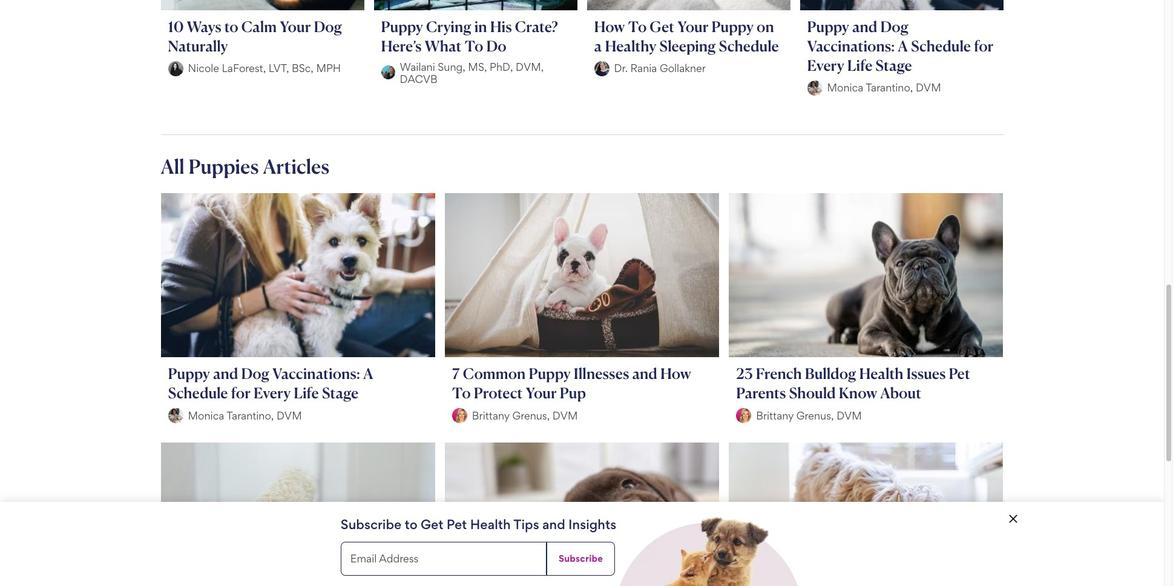 Task type: vqa. For each thing, say whether or not it's contained in the screenshot.
Search :
no



Task type: locate. For each thing, give the bounding box(es) containing it.
puppy inside 7 common puppy illnesses and how to protect your pup
[[529, 365, 571, 383]]

schedule
[[719, 37, 779, 55], [911, 37, 971, 55], [168, 384, 228, 402]]

puppy
[[381, 18, 423, 36], [712, 18, 754, 36], [807, 18, 849, 36], [168, 365, 210, 383], [529, 365, 571, 383]]

0 vertical spatial to
[[224, 18, 238, 36]]

0 horizontal spatial grenus,
[[513, 409, 550, 422]]

naturally
[[168, 37, 228, 55]]

1 vertical spatial stage
[[322, 384, 359, 402]]

puppy inside the 'how to get your puppy on a healthy sleeping schedule'
[[712, 18, 754, 36]]

1 vertical spatial a
[[363, 365, 373, 383]]

1 horizontal spatial every
[[807, 56, 845, 74]]

by image
[[168, 61, 183, 76], [594, 61, 609, 76], [381, 66, 395, 80], [807, 80, 823, 95], [452, 408, 467, 423]]

pet
[[949, 365, 971, 383], [447, 516, 467, 532]]

0 vertical spatial puppy and dog vaccinations: a schedule for every life stage
[[807, 18, 994, 74]]

dog
[[314, 18, 342, 36], [881, 18, 909, 36], [241, 365, 270, 383]]

1 horizontal spatial brittany
[[756, 409, 794, 422]]

subscribe button
[[547, 542, 615, 576]]

grenus,
[[513, 409, 550, 422], [797, 409, 834, 422]]

1 vertical spatial to
[[465, 37, 483, 55]]

0 vertical spatial tarantino,
[[866, 81, 913, 94]]

health up about
[[859, 365, 904, 383]]

brittany
[[472, 409, 510, 422], [756, 409, 794, 422]]

0 horizontal spatial pet
[[447, 516, 467, 532]]

1 horizontal spatial get
[[650, 18, 675, 36]]

ms,
[[468, 60, 487, 73]]

monica
[[827, 81, 864, 94], [188, 409, 224, 422]]

1 horizontal spatial pet
[[949, 365, 971, 383]]

get for pet
[[421, 516, 444, 532]]

subscribe inside 'button'
[[559, 553, 603, 564]]

1 horizontal spatial brittany grenus, dvm
[[756, 409, 862, 422]]

how inside 7 common puppy illnesses and how to protect your pup
[[661, 365, 691, 383]]

to up healthy
[[628, 18, 647, 36]]

1 horizontal spatial vaccinations:
[[807, 37, 895, 55]]

1 horizontal spatial to
[[405, 516, 418, 532]]

1 vertical spatial pet
[[447, 516, 467, 532]]

brittany down protect in the left bottom of the page
[[472, 409, 510, 422]]

23 french bulldog health issues pet parents should know about
[[736, 365, 971, 402]]

1 horizontal spatial how
[[661, 365, 691, 383]]

1 brittany grenus, dvm from the left
[[472, 409, 578, 422]]

puppies
[[189, 154, 259, 178]]

0 vertical spatial life
[[848, 56, 873, 74]]

2 horizontal spatial your
[[678, 18, 709, 36]]

a
[[898, 37, 908, 55], [363, 365, 373, 383]]

to inside 7 common puppy illnesses and how to protect your pup
[[452, 384, 471, 402]]

pet inside 23 french bulldog health issues pet parents should know about
[[949, 365, 971, 383]]

1 vertical spatial tarantino,
[[227, 409, 274, 422]]

1 horizontal spatial subscribe
[[559, 553, 603, 564]]

your inside 7 common puppy illnesses and how to protect your pup
[[526, 384, 557, 402]]

stage
[[876, 56, 912, 74], [322, 384, 359, 402]]

1 vertical spatial health
[[470, 516, 511, 532]]

grenus, down should
[[797, 409, 834, 422]]

0 horizontal spatial your
[[280, 18, 311, 36]]

1 horizontal spatial puppy and dog vaccinations: a schedule for every life stage
[[807, 18, 994, 74]]

your left pup
[[526, 384, 557, 402]]

health left tips
[[470, 516, 511, 532]]

about
[[881, 384, 922, 402]]

puppy inside puppy crying in his crate? here's what to do
[[381, 18, 423, 36]]

how to get your puppy on a healthy sleeping schedule
[[594, 18, 779, 55]]

vaccinations:
[[807, 37, 895, 55], [273, 365, 360, 383]]

brittany grenus, dvm down should
[[756, 409, 862, 422]]

1 horizontal spatial schedule
[[719, 37, 779, 55]]

1 horizontal spatial tarantino,
[[866, 81, 913, 94]]

1 brittany from the left
[[472, 409, 510, 422]]

to
[[628, 18, 647, 36], [465, 37, 483, 55], [452, 384, 471, 402]]

0 vertical spatial stage
[[876, 56, 912, 74]]

0 horizontal spatial health
[[470, 516, 511, 532]]

2 horizontal spatial schedule
[[911, 37, 971, 55]]

your inside the 'how to get your puppy on a healthy sleeping schedule'
[[678, 18, 709, 36]]

0 horizontal spatial subscribe
[[341, 516, 402, 532]]

laforest,
[[222, 62, 266, 75]]

0 horizontal spatial for
[[231, 384, 251, 402]]

1 vertical spatial vaccinations:
[[273, 365, 360, 383]]

dacvb
[[400, 73, 438, 85]]

0 horizontal spatial a
[[363, 365, 373, 383]]

0 vertical spatial monica
[[827, 81, 864, 94]]

0 vertical spatial subscribe
[[341, 516, 402, 532]]

0 horizontal spatial monica
[[188, 409, 224, 422]]

1 vertical spatial life
[[294, 384, 319, 402]]

1 horizontal spatial stage
[[876, 56, 912, 74]]

brittany for protect
[[472, 409, 510, 422]]

1 horizontal spatial monica tarantino, dvm
[[827, 81, 941, 94]]

puppy and dog vaccinations: a schedule for every life stage
[[807, 18, 994, 74], [168, 365, 373, 402]]

every
[[807, 56, 845, 74], [254, 384, 291, 402]]

23
[[736, 365, 753, 383]]

brittany grenus, dvm
[[472, 409, 578, 422], [756, 409, 862, 422]]

2 by image from the left
[[736, 408, 752, 423]]

get
[[650, 18, 675, 36], [421, 516, 444, 532]]

your up sleeping
[[678, 18, 709, 36]]

1 horizontal spatial for
[[974, 37, 994, 55]]

0 horizontal spatial puppy and dog vaccinations: a schedule for every life stage
[[168, 365, 373, 402]]

to
[[224, 18, 238, 36], [405, 516, 418, 532]]

1 vertical spatial for
[[231, 384, 251, 402]]

tarantino,
[[866, 81, 913, 94], [227, 409, 274, 422]]

2 grenus, from the left
[[797, 409, 834, 422]]

get inside the 'how to get your puppy on a healthy sleeping schedule'
[[650, 18, 675, 36]]

health
[[859, 365, 904, 383], [470, 516, 511, 532]]

1 vertical spatial puppy and dog vaccinations: a schedule for every life stage
[[168, 365, 373, 402]]

2 vertical spatial to
[[452, 384, 471, 402]]

issues
[[907, 365, 946, 383]]

crate?
[[515, 18, 558, 36]]

1 by image from the left
[[168, 408, 183, 423]]

1 vertical spatial how
[[661, 365, 691, 383]]

7
[[452, 365, 460, 383]]

0 vertical spatial pet
[[949, 365, 971, 383]]

brittany grenus, dvm for should
[[756, 409, 862, 422]]

your
[[280, 18, 311, 36], [678, 18, 709, 36], [526, 384, 557, 402]]

health inside newsletter subscription "element"
[[470, 516, 511, 532]]

0 horizontal spatial tarantino,
[[227, 409, 274, 422]]

1 vertical spatial subscribe
[[559, 553, 603, 564]]

0 vertical spatial health
[[859, 365, 904, 383]]

pet inside newsletter subscription "element"
[[447, 516, 467, 532]]

and inside 7 common puppy illnesses and how to protect your pup
[[632, 365, 658, 383]]

0 horizontal spatial brittany grenus, dvm
[[472, 409, 578, 422]]

1 horizontal spatial health
[[859, 365, 904, 383]]

0 horizontal spatial get
[[421, 516, 444, 532]]

phd,
[[490, 60, 513, 73]]

how
[[594, 18, 625, 36], [661, 365, 691, 383]]

1 vertical spatial get
[[421, 516, 444, 532]]

2 brittany from the left
[[756, 409, 794, 422]]

1 horizontal spatial monica
[[827, 81, 864, 94]]

0 horizontal spatial schedule
[[168, 384, 228, 402]]

0 vertical spatial to
[[628, 18, 647, 36]]

0 horizontal spatial life
[[294, 384, 319, 402]]

brittany down the parents
[[756, 409, 794, 422]]

0 horizontal spatial monica tarantino, dvm
[[188, 409, 302, 422]]

do
[[486, 37, 507, 55]]

schedule for by image for puppy and dog vaccinations: a schedule for every life stage
[[168, 384, 228, 402]]

1 vertical spatial monica
[[188, 409, 224, 422]]

and
[[852, 18, 878, 36], [213, 365, 238, 383], [632, 365, 658, 383], [543, 516, 565, 532]]

1 horizontal spatial grenus,
[[797, 409, 834, 422]]

dvm
[[916, 81, 941, 94], [277, 409, 302, 422], [553, 409, 578, 422], [837, 409, 862, 422]]

to down 7
[[452, 384, 471, 402]]

your right calm
[[280, 18, 311, 36]]

bsc,
[[292, 62, 314, 75]]

0 vertical spatial monica tarantino, dvm
[[827, 81, 941, 94]]

his
[[490, 18, 512, 36]]

1 vertical spatial every
[[254, 384, 291, 402]]

your inside 10 ways to calm your dog naturally
[[280, 18, 311, 36]]

1 horizontal spatial life
[[848, 56, 873, 74]]

0 horizontal spatial brittany
[[472, 409, 510, 422]]

brittany for should
[[756, 409, 794, 422]]

to down in
[[465, 37, 483, 55]]

1 horizontal spatial dog
[[314, 18, 342, 36]]

1 grenus, from the left
[[513, 409, 550, 422]]

get inside newsletter subscription "element"
[[421, 516, 444, 532]]

0 horizontal spatial by image
[[168, 408, 183, 423]]

1 horizontal spatial by image
[[736, 408, 752, 423]]

subscribe to get pet health tips and insights
[[341, 516, 617, 532]]

1 vertical spatial monica tarantino, dvm
[[188, 409, 302, 422]]

dr. rania gollakner
[[614, 62, 706, 75]]

1 horizontal spatial a
[[898, 37, 908, 55]]

0 vertical spatial get
[[650, 18, 675, 36]]

0 vertical spatial how
[[594, 18, 625, 36]]

grenus, down protect in the left bottom of the page
[[513, 409, 550, 422]]

0 horizontal spatial how
[[594, 18, 625, 36]]

1 horizontal spatial your
[[526, 384, 557, 402]]

life
[[848, 56, 873, 74], [294, 384, 319, 402]]

parents
[[736, 384, 786, 402]]

illnesses
[[574, 365, 629, 383]]

0 horizontal spatial to
[[224, 18, 238, 36]]

insights
[[569, 516, 617, 532]]

by image
[[168, 408, 183, 423], [736, 408, 752, 423]]

None email field
[[341, 542, 547, 576]]

subscribe
[[341, 516, 402, 532], [559, 553, 603, 564]]

0 vertical spatial every
[[807, 56, 845, 74]]

french
[[756, 365, 802, 383]]

2 brittany grenus, dvm from the left
[[756, 409, 862, 422]]

brittany grenus, dvm down protect in the left bottom of the page
[[472, 409, 578, 422]]

1 vertical spatial to
[[405, 516, 418, 532]]

dvm,
[[516, 60, 544, 73]]

for
[[974, 37, 994, 55], [231, 384, 251, 402]]

puppy and kitten hugging image
[[620, 512, 798, 586]]

0 horizontal spatial dog
[[241, 365, 270, 383]]

0 horizontal spatial stage
[[322, 384, 359, 402]]

monica tarantino, dvm
[[827, 81, 941, 94], [188, 409, 302, 422]]



Task type: describe. For each thing, give the bounding box(es) containing it.
rania
[[631, 62, 657, 75]]

by image for 7 common puppy illnesses and how to protect your pup
[[452, 408, 467, 423]]

healthy
[[605, 37, 657, 55]]

ways
[[187, 18, 221, 36]]

to inside the 'how to get your puppy on a healthy sleeping schedule'
[[628, 18, 647, 36]]

close image
[[1006, 512, 1021, 526]]

protect
[[474, 384, 523, 402]]

0 vertical spatial vaccinations:
[[807, 37, 895, 55]]

stage for puppy and dog vaccinations: a schedule for every life stage's by icon
[[876, 56, 912, 74]]

sung,
[[438, 60, 466, 73]]

to inside newsletter subscription "element"
[[405, 516, 418, 532]]

how inside the 'how to get your puppy on a healthy sleeping schedule'
[[594, 18, 625, 36]]

nicole laforest, lvt, bsc, mph
[[188, 62, 341, 75]]

schedule inside the 'how to get your puppy on a healthy sleeping schedule'
[[719, 37, 779, 55]]

schedule for puppy and dog vaccinations: a schedule for every life stage's by icon
[[911, 37, 971, 55]]

dog inside 10 ways to calm your dog naturally
[[314, 18, 342, 36]]

nicole
[[188, 62, 219, 75]]

pup
[[560, 384, 586, 402]]

all puppies articles
[[161, 154, 330, 178]]

to inside puppy crying in his crate? here's what to do
[[465, 37, 483, 55]]

wailani
[[400, 60, 435, 73]]

by image for 10 ways to calm your dog naturally
[[168, 61, 183, 76]]

in
[[475, 18, 487, 36]]

newsletter subscription element
[[0, 502, 1164, 586]]

puppy crying in his crate? here's what to do
[[381, 18, 558, 55]]

10 ways to calm your dog naturally
[[168, 18, 342, 55]]

by image for puppy crying in his crate? here's what to do
[[381, 66, 395, 80]]

0 horizontal spatial vaccinations:
[[273, 365, 360, 383]]

calm
[[241, 18, 277, 36]]

none email field inside newsletter subscription "element"
[[341, 542, 547, 576]]

stage for by image for puppy and dog vaccinations: a schedule for every life stage
[[322, 384, 359, 402]]

get for your
[[650, 18, 675, 36]]

by image for how to get your puppy on a healthy sleeping schedule
[[594, 61, 609, 76]]

on
[[757, 18, 774, 36]]

subscribe for subscribe to get pet health tips and insights
[[341, 516, 402, 532]]

7 common puppy illnesses and how to protect your pup
[[452, 365, 691, 402]]

should
[[789, 384, 836, 402]]

articles
[[263, 154, 330, 178]]

here's
[[381, 37, 422, 55]]

grenus, for should
[[797, 409, 834, 422]]

10
[[168, 18, 184, 36]]

crying
[[426, 18, 472, 36]]

dr.
[[614, 62, 628, 75]]

gollakner
[[660, 62, 706, 75]]

wailani sung, ms, phd, dvm, dacvb
[[400, 60, 544, 85]]

know
[[839, 384, 878, 402]]

by image for puppy and dog vaccinations: a schedule for every life stage
[[168, 408, 183, 423]]

brittany grenus, dvm for protect
[[472, 409, 578, 422]]

life for puppy and dog vaccinations: a schedule for every life stage's by icon
[[848, 56, 873, 74]]

tips
[[514, 516, 539, 532]]

bulldog
[[805, 365, 856, 383]]

to inside 10 ways to calm your dog naturally
[[224, 18, 238, 36]]

life for by image for puppy and dog vaccinations: a schedule for every life stage
[[294, 384, 319, 402]]

2 horizontal spatial dog
[[881, 18, 909, 36]]

health inside 23 french bulldog health issues pet parents should know about
[[859, 365, 904, 383]]

by image for puppy and dog vaccinations: a schedule for every life stage
[[807, 80, 823, 95]]

common
[[463, 365, 526, 383]]

sleeping
[[660, 37, 716, 55]]

all
[[161, 154, 185, 178]]

a
[[594, 37, 602, 55]]

and inside newsletter subscription "element"
[[543, 516, 565, 532]]

0 vertical spatial for
[[974, 37, 994, 55]]

mph
[[316, 62, 341, 75]]

what
[[425, 37, 462, 55]]

0 horizontal spatial every
[[254, 384, 291, 402]]

grenus, for protect
[[513, 409, 550, 422]]

0 vertical spatial a
[[898, 37, 908, 55]]

by image for 23 french bulldog health issues pet parents should know about
[[736, 408, 752, 423]]

lvt,
[[269, 62, 289, 75]]

subscribe for subscribe
[[559, 553, 603, 564]]



